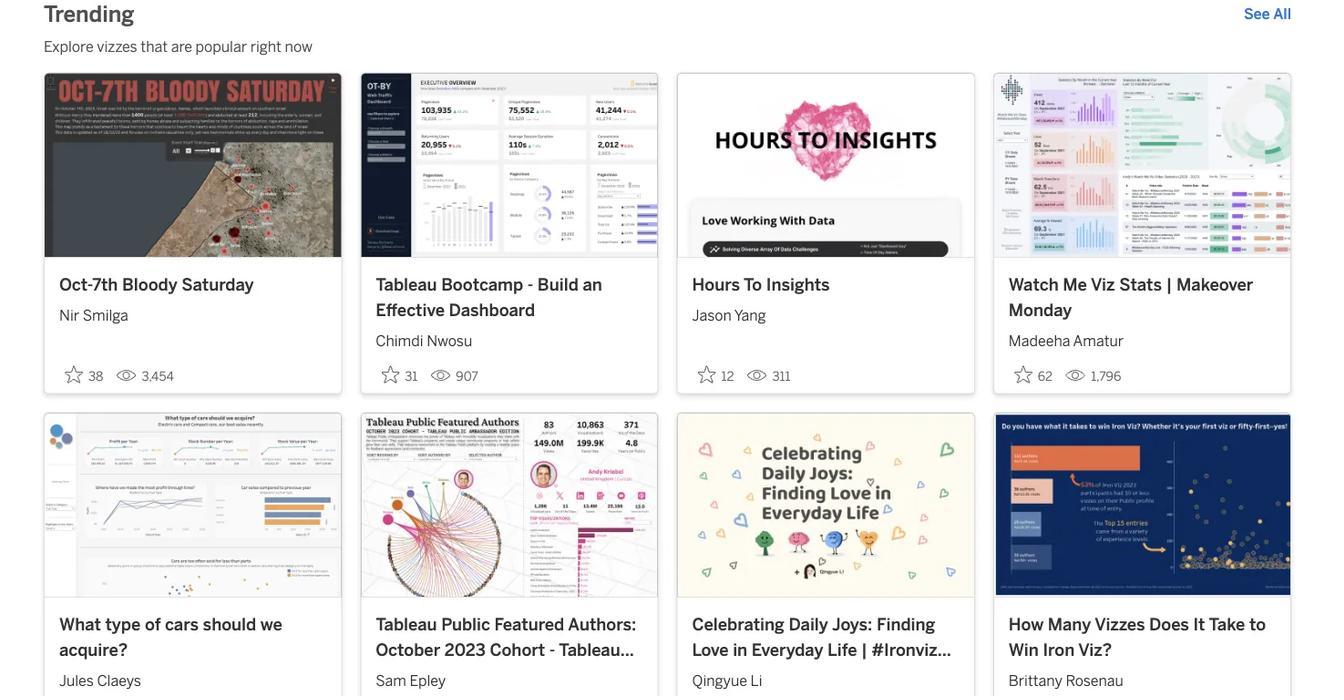 Task type: describe. For each thing, give the bounding box(es) containing it.
to
[[1250, 615, 1266, 635]]

hours
[[692, 275, 740, 295]]

madeeha
[[1009, 332, 1070, 349]]

jason
[[692, 307, 732, 324]]

2024_qingyue
[[692, 665, 808, 685]]

38
[[88, 369, 103, 384]]

workbook thumbnail image for bloody
[[45, 73, 341, 257]]

brittany rosenau
[[1009, 672, 1124, 689]]

add favorite button for oct-7th bloody saturday
[[59, 360, 109, 390]]

workbook thumbnail image for vizzes
[[994, 413, 1291, 597]]

1,796 views element
[[1058, 362, 1129, 391]]

cohort
[[490, 640, 545, 660]]

yang
[[734, 307, 766, 324]]

chimdi nwosu link
[[376, 322, 643, 352]]

jules claeys link
[[59, 663, 327, 692]]

tableau for tableau public featured authors: october 2023 cohort - tableau public ambassador edition
[[376, 615, 437, 635]]

watch me viz stats | makeover monday
[[1009, 275, 1254, 320]]

right
[[250, 38, 282, 55]]

featured
[[495, 615, 564, 635]]

tableau bootcamp - build an effective dashboard
[[376, 275, 602, 320]]

bootcamp
[[441, 275, 523, 295]]

1 vertical spatial public
[[376, 665, 425, 685]]

explore vizzes that are popular right now element
[[44, 36, 1292, 58]]

trending
[[44, 1, 134, 27]]

907 views element
[[423, 362, 486, 391]]

me
[[1063, 275, 1087, 295]]

ambassador
[[429, 665, 528, 685]]

tableau bootcamp - build an effective dashboard link
[[376, 272, 643, 322]]

explore
[[44, 38, 94, 55]]

celebrating
[[692, 615, 785, 635]]

what type of cars should we acquire? link
[[59, 613, 327, 663]]

how many vizzes does it take to win iron viz? link
[[1009, 613, 1276, 663]]

win
[[1009, 640, 1039, 660]]

finding
[[877, 615, 935, 635]]

qingyue li link
[[692, 663, 960, 692]]

nwosu
[[427, 332, 472, 349]]

edition
[[533, 665, 589, 685]]

workbook thumbnail image for -
[[361, 73, 658, 257]]

iron
[[1043, 640, 1075, 660]]

viz?
[[1078, 640, 1112, 660]]

sam
[[376, 672, 406, 689]]

tableau public featured authors: october 2023 cohort - tableau public ambassador edition
[[376, 615, 636, 685]]

add favorite button for watch me viz stats | makeover monday
[[1009, 360, 1058, 390]]

oct-7th bloody saturday
[[59, 275, 254, 295]]

celebrating daily joys: finding love in everyday life | #ironviz 2024_qingyue link
[[692, 613, 960, 685]]

we
[[261, 615, 282, 635]]

how
[[1009, 615, 1044, 635]]

7th
[[92, 275, 118, 295]]

an
[[583, 275, 602, 295]]

watch me viz stats | makeover monday link
[[1009, 272, 1276, 322]]

vizzes
[[1095, 615, 1145, 635]]

311 views element
[[740, 362, 798, 391]]

take
[[1209, 615, 1245, 635]]

oct-7th bloody saturday link
[[59, 272, 327, 297]]

popular
[[196, 38, 247, 55]]

vizzes
[[97, 38, 137, 55]]

1,796
[[1091, 369, 1121, 384]]

everyday
[[752, 640, 824, 660]]

- inside tableau public featured authors: october 2023 cohort - tableau public ambassador edition
[[549, 640, 555, 660]]

it
[[1193, 615, 1205, 635]]

type
[[105, 615, 141, 635]]

qingyue li
[[692, 672, 762, 689]]

madeeha amatur link
[[1009, 322, 1276, 352]]

62
[[1038, 369, 1053, 384]]

‫nir
[[59, 307, 79, 324]]

makeover
[[1177, 275, 1254, 295]]

sam epley link
[[376, 663, 643, 692]]

effective
[[376, 300, 445, 320]]

trending heading
[[44, 0, 134, 29]]

hours to insights link
[[692, 272, 960, 297]]

jules claeys
[[59, 672, 141, 689]]

amatur
[[1073, 332, 1124, 349]]

jason yang
[[692, 307, 766, 324]]



Task type: locate. For each thing, give the bounding box(es) containing it.
insights
[[766, 275, 830, 295]]

how many vizzes does it take to win iron viz?
[[1009, 615, 1266, 660]]

| right life
[[861, 640, 868, 660]]

watch
[[1009, 275, 1059, 295]]

311
[[772, 369, 791, 384]]

0 horizontal spatial public
[[376, 665, 425, 685]]

| inside celebrating daily joys: finding love in everyday life | #ironviz 2024_qingyue
[[861, 640, 868, 660]]

tableau up effective on the left top of page
[[376, 275, 437, 295]]

2 horizontal spatial add favorite button
[[1009, 360, 1058, 390]]

epley
[[410, 672, 446, 689]]

| right stats on the top right of page
[[1166, 275, 1173, 295]]

workbook thumbnail image for insights
[[678, 73, 974, 257]]

public down the 'october'
[[376, 665, 425, 685]]

tableau up the 'october'
[[376, 615, 437, 635]]

life
[[828, 640, 857, 660]]

0 horizontal spatial add favorite button
[[59, 360, 109, 390]]

add favorite button containing 38
[[59, 360, 109, 390]]

stats
[[1119, 275, 1162, 295]]

public
[[441, 615, 490, 635], [376, 665, 425, 685]]

dashboard
[[449, 300, 535, 320]]

907
[[456, 369, 478, 384]]

monday
[[1009, 300, 1072, 320]]

0 vertical spatial -
[[527, 275, 533, 295]]

jules
[[59, 672, 94, 689]]

qingyue
[[692, 672, 747, 689]]

public up 2023
[[441, 615, 490, 635]]

workbook thumbnail image for featured
[[361, 413, 658, 597]]

does
[[1149, 615, 1189, 635]]

bloody
[[122, 275, 177, 295]]

daily
[[789, 615, 828, 635]]

sam epley
[[376, 672, 446, 689]]

#ironviz
[[872, 640, 938, 660]]

- up edition in the left of the page
[[549, 640, 555, 660]]

| inside the watch me viz stats | makeover monday
[[1166, 275, 1173, 295]]

love
[[692, 640, 729, 660]]

jason yang link
[[692, 297, 960, 327]]

acquire?
[[59, 640, 128, 660]]

li
[[751, 672, 762, 689]]

see all trending element
[[1244, 3, 1292, 25]]

to
[[744, 275, 762, 295]]

see all link
[[1244, 3, 1292, 25]]

3,454
[[142, 369, 174, 384]]

1 horizontal spatial add favorite button
[[376, 360, 423, 390]]

brittany
[[1009, 672, 1063, 689]]

12
[[721, 369, 734, 384]]

many
[[1048, 615, 1091, 635]]

brittany rosenau link
[[1009, 663, 1276, 692]]

Add Favorite button
[[692, 360, 740, 390]]

workbook thumbnail image for viz
[[994, 73, 1291, 257]]

in
[[733, 640, 748, 660]]

0 vertical spatial tableau
[[376, 275, 437, 295]]

what
[[59, 615, 101, 635]]

now
[[285, 38, 312, 55]]

0 horizontal spatial |
[[861, 640, 868, 660]]

explore vizzes that are popular right now
[[44, 38, 312, 55]]

add favorite button down chimdi on the left
[[376, 360, 423, 390]]

cars
[[165, 615, 199, 635]]

what type of cars should we acquire?
[[59, 615, 282, 660]]

that
[[141, 38, 168, 55]]

oct-
[[59, 275, 92, 295]]

add favorite button containing 62
[[1009, 360, 1058, 390]]

hours to insights
[[692, 275, 830, 295]]

1 vertical spatial |
[[861, 640, 868, 660]]

chimdi nwosu
[[376, 332, 472, 349]]

1 vertical spatial -
[[549, 640, 555, 660]]

add favorite button down ‫nir smilga‬‎
[[59, 360, 109, 390]]

add favorite button for tableau bootcamp - build an effective dashboard
[[376, 360, 423, 390]]

workbook thumbnail image for joys:
[[678, 413, 974, 597]]

2 add favorite button from the left
[[376, 360, 423, 390]]

31
[[405, 369, 418, 384]]

tableau down authors:
[[559, 640, 620, 660]]

joys:
[[832, 615, 873, 635]]

|
[[1166, 275, 1173, 295], [861, 640, 868, 660]]

0 horizontal spatial -
[[527, 275, 533, 295]]

claeys
[[97, 672, 141, 689]]

‫nir smilga‬‎
[[59, 307, 128, 324]]

1 horizontal spatial |
[[1166, 275, 1173, 295]]

see all
[[1244, 5, 1292, 23]]

madeeha amatur
[[1009, 332, 1124, 349]]

1 vertical spatial tableau
[[376, 615, 437, 635]]

workbook thumbnail image for of
[[45, 413, 341, 597]]

0 vertical spatial |
[[1166, 275, 1173, 295]]

see
[[1244, 5, 1270, 23]]

- inside tableau bootcamp - build an effective dashboard
[[527, 275, 533, 295]]

rosenau
[[1066, 672, 1124, 689]]

workbook thumbnail image
[[45, 73, 341, 257], [361, 73, 658, 257], [678, 73, 974, 257], [994, 73, 1291, 257], [45, 413, 341, 597], [361, 413, 658, 597], [678, 413, 974, 597], [994, 413, 1291, 597]]

2023
[[445, 640, 486, 660]]

viz
[[1091, 275, 1115, 295]]

- left build
[[527, 275, 533, 295]]

1 add favorite button from the left
[[59, 360, 109, 390]]

3 add favorite button from the left
[[1009, 360, 1058, 390]]

tableau inside tableau bootcamp - build an effective dashboard
[[376, 275, 437, 295]]

chimdi
[[376, 332, 423, 349]]

all
[[1273, 5, 1292, 23]]

1 horizontal spatial -
[[549, 640, 555, 660]]

3,454 views element
[[109, 362, 181, 391]]

add favorite button containing 31
[[376, 360, 423, 390]]

tableau public featured authors: october 2023 cohort - tableau public ambassador edition link
[[376, 613, 643, 685]]

saturday
[[182, 275, 254, 295]]

1 horizontal spatial public
[[441, 615, 490, 635]]

0 vertical spatial public
[[441, 615, 490, 635]]

build
[[538, 275, 579, 295]]

Add Favorite button
[[59, 360, 109, 390], [376, 360, 423, 390], [1009, 360, 1058, 390]]

authors:
[[568, 615, 636, 635]]

of
[[145, 615, 161, 635]]

tableau
[[376, 275, 437, 295], [376, 615, 437, 635], [559, 640, 620, 660]]

2 vertical spatial tableau
[[559, 640, 620, 660]]

should
[[203, 615, 256, 635]]

add favorite button down madeeha
[[1009, 360, 1058, 390]]

tableau for tableau bootcamp - build an effective dashboard
[[376, 275, 437, 295]]



Task type: vqa. For each thing, say whether or not it's contained in the screenshot.


